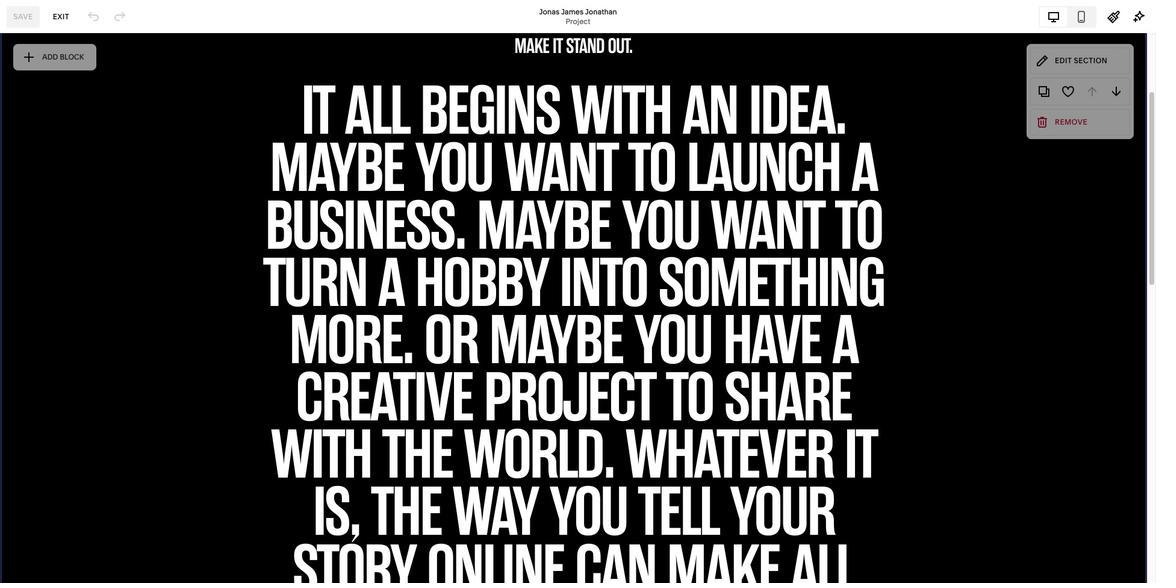 Task type: locate. For each thing, give the bounding box(es) containing it.
jonas james jonathan project
[[539, 7, 617, 26]]

tab list
[[1040, 7, 1096, 26]]

save section image
[[1062, 85, 1075, 99]]

move section down image
[[1110, 85, 1123, 99]]

remove
[[1055, 118, 1088, 127]]

edit
[[1055, 57, 1072, 66]]

add block button
[[16, 47, 94, 69]]

exit
[[53, 12, 69, 21]]

duplicate section image
[[1038, 85, 1051, 99]]

jonas
[[539, 7, 560, 16]]

project
[[566, 17, 591, 26]]

website button
[[0, 13, 69, 40]]

toolbar
[[1031, 78, 1131, 106]]

remove button
[[1031, 110, 1131, 136]]

website
[[23, 22, 56, 31]]

add
[[42, 53, 58, 62]]



Task type: vqa. For each thing, say whether or not it's contained in the screenshot.
Chevron Small Down Light icon
no



Task type: describe. For each thing, give the bounding box(es) containing it.
move section up image
[[1086, 85, 1099, 99]]

edit section button
[[1031, 48, 1131, 75]]

section
[[1074, 57, 1108, 66]]

jonathan
[[585, 7, 617, 16]]

portfolio
[[20, 58, 75, 74]]

block
[[60, 53, 84, 62]]

save button
[[7, 6, 40, 27]]

edit section
[[1055, 57, 1108, 66]]

add block
[[42, 53, 84, 62]]

james
[[561, 7, 584, 16]]

save
[[13, 12, 33, 21]]

exit button
[[46, 6, 76, 27]]



